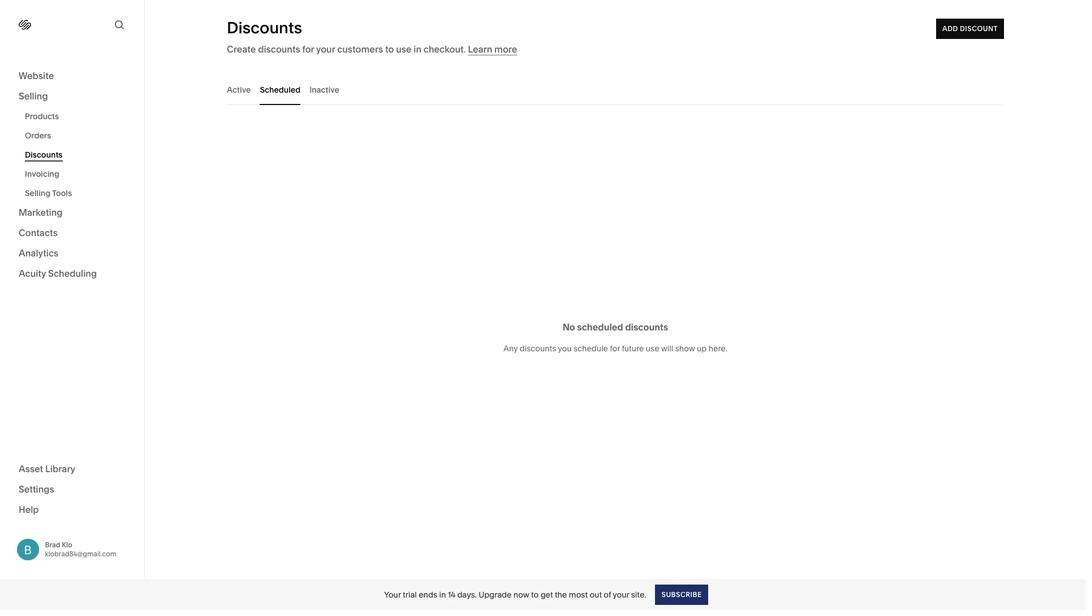 Task type: locate. For each thing, give the bounding box(es) containing it.
show
[[675, 343, 695, 354]]

to right customers
[[385, 44, 394, 55]]

1 horizontal spatial use
[[646, 343, 659, 354]]

ends
[[419, 590, 437, 601]]

active
[[227, 85, 251, 95]]

site.
[[631, 590, 646, 601]]

website link
[[19, 70, 126, 83]]

in left 'checkout.'
[[414, 44, 421, 55]]

0 vertical spatial use
[[396, 44, 412, 55]]

now
[[514, 590, 529, 601]]

for
[[302, 44, 314, 55], [610, 343, 620, 354]]

1 vertical spatial discounts
[[25, 150, 63, 160]]

selling up marketing
[[25, 188, 50, 199]]

discounts link
[[25, 145, 132, 165]]

discounts for your
[[258, 44, 300, 55]]

asset
[[19, 464, 43, 475]]

selling
[[19, 91, 48, 102], [25, 188, 50, 199]]

selling tools link
[[25, 184, 132, 203]]

selling inside selling link
[[19, 91, 48, 102]]

discounts up future
[[625, 321, 668, 333]]

use left "will"
[[646, 343, 659, 354]]

0 horizontal spatial use
[[396, 44, 412, 55]]

any discounts you schedule for future use will show up here.
[[503, 343, 728, 354]]

klobrad84@gmail.com
[[45, 550, 116, 559]]

subscribe
[[662, 591, 702, 599]]

selling inside selling tools 'link'
[[25, 188, 50, 199]]

tools
[[52, 188, 72, 199]]

in
[[414, 44, 421, 55], [439, 590, 446, 601]]

0 vertical spatial for
[[302, 44, 314, 55]]

help link
[[19, 504, 39, 516]]

0 horizontal spatial to
[[385, 44, 394, 55]]

1 horizontal spatial for
[[610, 343, 620, 354]]

of
[[604, 590, 611, 601]]

checkout.
[[424, 44, 466, 55]]

0 vertical spatial discounts
[[227, 18, 302, 37]]

library
[[45, 464, 75, 475]]

0 vertical spatial your
[[316, 44, 335, 55]]

to left get
[[531, 590, 539, 601]]

will
[[661, 343, 673, 354]]

your trial ends in 14 days. upgrade now to get the most out of your site.
[[384, 590, 646, 601]]

tab list
[[227, 74, 1004, 105]]

discounts up 'invoicing'
[[25, 150, 63, 160]]

in left 14
[[439, 590, 446, 601]]

you
[[558, 343, 572, 354]]

discounts
[[227, 18, 302, 37], [25, 150, 63, 160]]

scheduled button
[[260, 74, 300, 105]]

0 horizontal spatial discounts
[[258, 44, 300, 55]]

website
[[19, 70, 54, 81]]

get
[[541, 590, 553, 601]]

0 horizontal spatial your
[[316, 44, 335, 55]]

invoicing
[[25, 169, 59, 179]]

use left 'checkout.'
[[396, 44, 412, 55]]

active button
[[227, 74, 251, 105]]

upgrade
[[479, 590, 512, 601]]

1 horizontal spatial your
[[613, 590, 629, 601]]

1 vertical spatial selling
[[25, 188, 50, 199]]

14
[[448, 590, 455, 601]]

subscribe button
[[655, 585, 708, 606]]

here.
[[709, 343, 728, 354]]

1 vertical spatial for
[[610, 343, 620, 354]]

your right of in the right bottom of the page
[[613, 590, 629, 601]]

1 horizontal spatial discounts
[[520, 343, 556, 354]]

discounts up create
[[227, 18, 302, 37]]

1 horizontal spatial to
[[531, 590, 539, 601]]

your
[[316, 44, 335, 55], [613, 590, 629, 601]]

0 vertical spatial to
[[385, 44, 394, 55]]

orders link
[[25, 126, 132, 145]]

discounts
[[258, 44, 300, 55], [625, 321, 668, 333], [520, 343, 556, 354]]

1 vertical spatial use
[[646, 343, 659, 354]]

discounts for schedule
[[520, 343, 556, 354]]

asset library
[[19, 464, 75, 475]]

0 vertical spatial selling
[[19, 91, 48, 102]]

1 vertical spatial your
[[613, 590, 629, 601]]

1 vertical spatial to
[[531, 590, 539, 601]]

use
[[396, 44, 412, 55], [646, 343, 659, 354]]

days.
[[457, 590, 477, 601]]

discounts left you
[[520, 343, 556, 354]]

0 vertical spatial in
[[414, 44, 421, 55]]

no scheduled discounts
[[563, 321, 668, 333]]

for up inactive "button" on the top of the page
[[302, 44, 314, 55]]

marketing
[[19, 207, 63, 218]]

no
[[563, 321, 575, 333]]

2 horizontal spatial discounts
[[625, 321, 668, 333]]

more
[[495, 44, 517, 55]]

selling down website
[[19, 91, 48, 102]]

for left future
[[610, 343, 620, 354]]

to
[[385, 44, 394, 55], [531, 590, 539, 601]]

analytics link
[[19, 247, 126, 261]]

help
[[19, 504, 39, 516]]

0 vertical spatial discounts
[[258, 44, 300, 55]]

discounts right create
[[258, 44, 300, 55]]

1 vertical spatial in
[[439, 590, 446, 601]]

your left customers
[[316, 44, 335, 55]]

1 horizontal spatial in
[[439, 590, 446, 601]]

2 vertical spatial discounts
[[520, 343, 556, 354]]

settings link
[[19, 483, 126, 497]]



Task type: describe. For each thing, give the bounding box(es) containing it.
selling for selling tools
[[25, 188, 50, 199]]

your
[[384, 590, 401, 601]]

customers
[[337, 44, 383, 55]]

klo
[[62, 541, 72, 550]]

acuity scheduling link
[[19, 268, 126, 281]]

analytics
[[19, 248, 58, 259]]

contacts
[[19, 227, 58, 239]]

add discount
[[942, 24, 998, 33]]

invoicing link
[[25, 165, 132, 184]]

asset library link
[[19, 463, 126, 477]]

create discounts for your customers to use in checkout. learn more
[[227, 44, 517, 55]]

products
[[25, 111, 59, 122]]

scheduled
[[260, 85, 300, 95]]

acuity scheduling
[[19, 268, 97, 279]]

up
[[697, 343, 707, 354]]

products link
[[25, 107, 132, 126]]

selling link
[[19, 90, 126, 104]]

settings
[[19, 484, 54, 495]]

use for will
[[646, 343, 659, 354]]

learn
[[468, 44, 492, 55]]

marketing link
[[19, 206, 126, 220]]

contacts link
[[19, 227, 126, 240]]

add
[[942, 24, 958, 33]]

schedule
[[574, 343, 608, 354]]

acuity
[[19, 268, 46, 279]]

brad klo klobrad84@gmail.com
[[45, 541, 116, 559]]

learn more link
[[468, 44, 517, 55]]

brad
[[45, 541, 60, 550]]

scheduling
[[48, 268, 97, 279]]

future
[[622, 343, 644, 354]]

use for in
[[396, 44, 412, 55]]

any
[[503, 343, 518, 354]]

trial
[[403, 590, 417, 601]]

selling tools
[[25, 188, 72, 199]]

discount
[[960, 24, 998, 33]]

scheduled
[[577, 321, 623, 333]]

out
[[590, 590, 602, 601]]

most
[[569, 590, 588, 601]]

inactive
[[310, 85, 339, 95]]

1 vertical spatial discounts
[[625, 321, 668, 333]]

0 horizontal spatial discounts
[[25, 150, 63, 160]]

selling for selling
[[19, 91, 48, 102]]

1 horizontal spatial discounts
[[227, 18, 302, 37]]

add discount button
[[936, 19, 1004, 39]]

0 horizontal spatial for
[[302, 44, 314, 55]]

inactive button
[[310, 74, 339, 105]]

tab list containing active
[[227, 74, 1004, 105]]

0 horizontal spatial in
[[414, 44, 421, 55]]

orders
[[25, 131, 51, 141]]

create
[[227, 44, 256, 55]]

the
[[555, 590, 567, 601]]



